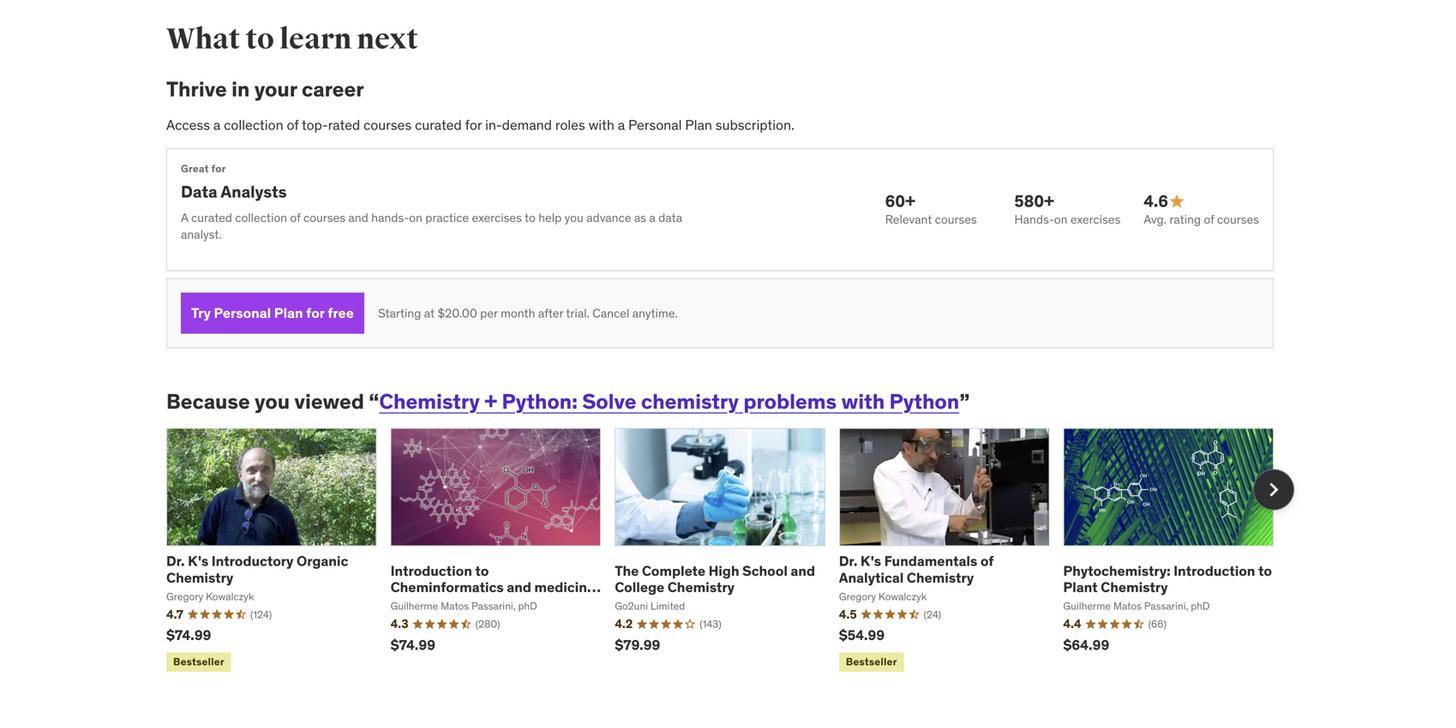Task type: locate. For each thing, give the bounding box(es) containing it.
courses
[[364, 116, 412, 134], [303, 210, 346, 225], [935, 212, 977, 227], [1217, 212, 1259, 227]]

1 horizontal spatial curated
[[415, 116, 462, 134]]

plan
[[685, 116, 712, 134], [274, 304, 303, 322]]

4.6
[[1144, 191, 1169, 212]]

exercises right practice
[[472, 210, 522, 225]]

in-
[[485, 116, 502, 134]]

of inside dr. k's fundamentals of analytical chemistry
[[981, 553, 994, 570]]

courses inside great for data analysts a curated collection of courses and hands-on practice exercises to help you advance as a data analyst.
[[303, 210, 346, 225]]

1 vertical spatial you
[[255, 389, 290, 415]]

dr. for analytical
[[839, 553, 858, 570]]

python:
[[502, 389, 578, 415]]

you
[[565, 210, 584, 225], [255, 389, 290, 415]]

1 introduction from the left
[[391, 562, 472, 580]]

hands-
[[371, 210, 409, 225]]

k's
[[188, 553, 209, 570], [861, 553, 881, 570]]

personal
[[628, 116, 682, 134], [214, 304, 271, 322]]

1 k's from the left
[[188, 553, 209, 570]]

for left in-
[[465, 116, 482, 134]]

avg. rating of courses
[[1144, 212, 1259, 227]]

1 horizontal spatial exercises
[[1071, 212, 1121, 227]]

0 horizontal spatial chemistry
[[391, 595, 456, 613]]

1 horizontal spatial a
[[618, 116, 625, 134]]

collection
[[224, 116, 283, 134], [235, 210, 287, 225]]

of inside great for data analysts a curated collection of courses and hands-on practice exercises to help you advance as a data analyst.
[[290, 210, 301, 225]]

2 horizontal spatial for
[[465, 116, 482, 134]]

with right "roles"
[[589, 116, 615, 134]]

"
[[960, 389, 970, 415]]

1 vertical spatial personal
[[214, 304, 271, 322]]

personal right the try
[[214, 304, 271, 322]]

python
[[890, 389, 960, 415]]

0 horizontal spatial and
[[348, 210, 368, 225]]

2 introduction from the left
[[1174, 562, 1256, 580]]

help
[[539, 210, 562, 225]]

you left viewed
[[255, 389, 290, 415]]

try personal plan for free link
[[181, 293, 364, 334]]

1 vertical spatial plan
[[274, 304, 303, 322]]

0 vertical spatial for
[[465, 116, 482, 134]]

2 horizontal spatial and
[[791, 562, 815, 580]]

to inside great for data analysts a curated collection of courses and hands-on practice exercises to help you advance as a data analyst.
[[525, 210, 536, 225]]

collection down thrive in your career
[[224, 116, 283, 134]]

collection down analysts
[[235, 210, 287, 225]]

exercises inside 580+ hands-on exercises
[[1071, 212, 1121, 227]]

because
[[166, 389, 250, 415]]

small image
[[1169, 193, 1186, 210]]

chemistry inside the "dr. k's introductory organic chemistry"
[[166, 569, 233, 587]]

curated up analyst.
[[191, 210, 232, 225]]

1 vertical spatial for
[[211, 162, 226, 175]]

0 horizontal spatial on
[[409, 210, 423, 225]]

problems
[[744, 389, 837, 415]]

plan left 'free'
[[274, 304, 303, 322]]

dr. k's fundamentals of analytical chemistry
[[839, 553, 994, 587]]

with left python
[[841, 389, 885, 415]]

plant
[[1063, 579, 1098, 596]]

career
[[302, 76, 364, 102]]

phytochemistry: introduction to plant chemistry link
[[1063, 562, 1272, 596]]

k's left introductory
[[188, 553, 209, 570]]

1 horizontal spatial for
[[306, 304, 325, 322]]

and
[[348, 210, 368, 225], [791, 562, 815, 580], [507, 579, 531, 596]]

and left hands-
[[348, 210, 368, 225]]

dr. k's introductory organic chemistry
[[166, 553, 348, 587]]

1 vertical spatial curated
[[191, 210, 232, 225]]

chemistry
[[641, 389, 739, 415], [391, 595, 456, 613]]

thrive in your career
[[166, 76, 364, 102]]

0 horizontal spatial k's
[[188, 553, 209, 570]]

chemistry inside phytochemistry: introduction to plant chemistry
[[1101, 579, 1168, 596]]

introduction inside introduction to cheminformatics and medicinal chemistry
[[391, 562, 472, 580]]

for right great
[[211, 162, 226, 175]]

1 horizontal spatial dr.
[[839, 553, 858, 570]]

with inside thrive in your career element
[[589, 116, 615, 134]]

dr. left introductory
[[166, 553, 185, 570]]

phytochemistry:
[[1063, 562, 1171, 580]]

to
[[246, 21, 274, 57], [525, 210, 536, 225], [475, 562, 489, 580], [1259, 562, 1272, 580]]

curated left in-
[[415, 116, 462, 134]]

chemistry for organic
[[166, 569, 233, 587]]

0 horizontal spatial curated
[[191, 210, 232, 225]]

0 vertical spatial plan
[[685, 116, 712, 134]]

dr. inside the "dr. k's introductory organic chemistry"
[[166, 553, 185, 570]]

courses left hands-
[[303, 210, 346, 225]]

and inside great for data analysts a curated collection of courses and hands-on practice exercises to help you advance as a data analyst.
[[348, 210, 368, 225]]

0 horizontal spatial for
[[211, 162, 226, 175]]

k's left fundamentals
[[861, 553, 881, 570]]

next
[[357, 21, 418, 57]]

plan left subscription.
[[685, 116, 712, 134]]

1 horizontal spatial and
[[507, 579, 531, 596]]

anytime.
[[632, 306, 678, 321]]

a right 'as'
[[649, 210, 656, 225]]

high
[[709, 562, 739, 580]]

learn
[[279, 21, 352, 57]]

0 vertical spatial collection
[[224, 116, 283, 134]]

dr. inside dr. k's fundamentals of analytical chemistry
[[839, 553, 858, 570]]

0 vertical spatial curated
[[415, 116, 462, 134]]

introduction
[[391, 562, 472, 580], [1174, 562, 1256, 580]]

1 horizontal spatial chemistry
[[641, 389, 739, 415]]

$20.00
[[438, 306, 477, 321]]

for inside great for data analysts a curated collection of courses and hands-on practice exercises to help you advance as a data analyst.
[[211, 162, 226, 175]]

avg.
[[1144, 212, 1167, 227]]

1 horizontal spatial plan
[[685, 116, 712, 134]]

exercises left the avg.
[[1071, 212, 1121, 227]]

data
[[659, 210, 682, 225]]

personal right "roles"
[[628, 116, 682, 134]]

demand
[[502, 116, 552, 134]]

and inside the complete high school and college chemistry
[[791, 562, 815, 580]]

dr.
[[166, 553, 185, 570], [839, 553, 858, 570]]

for left 'free'
[[306, 304, 325, 322]]

60+
[[885, 191, 916, 212]]

courses right the relevant
[[935, 212, 977, 227]]

great for data analysts a curated collection of courses and hands-on practice exercises to help you advance as a data analyst.
[[181, 162, 682, 242]]

and inside introduction to cheminformatics and medicinal chemistry
[[507, 579, 531, 596]]

1 vertical spatial collection
[[235, 210, 287, 225]]

chemistry for plant
[[1101, 579, 1168, 596]]

2 vertical spatial for
[[306, 304, 325, 322]]

dr. k's introductory organic chemistry link
[[166, 553, 348, 587]]

60+ relevant courses
[[885, 191, 977, 227]]

on down 580+
[[1054, 212, 1068, 227]]

1 vertical spatial chemistry
[[391, 595, 456, 613]]

month
[[501, 306, 535, 321]]

carousel element
[[166, 428, 1295, 676]]

dr. left fundamentals
[[839, 553, 858, 570]]

the
[[615, 562, 639, 580]]

0 horizontal spatial plan
[[274, 304, 303, 322]]

a right access
[[213, 116, 221, 134]]

and right school
[[791, 562, 815, 580]]

0 horizontal spatial exercises
[[472, 210, 522, 225]]

subscription.
[[716, 116, 795, 134]]

curated
[[415, 116, 462, 134], [191, 210, 232, 225]]

on inside great for data analysts a curated collection of courses and hands-on practice exercises to help you advance as a data analyst.
[[409, 210, 423, 225]]

0 vertical spatial personal
[[628, 116, 682, 134]]

1 vertical spatial with
[[841, 389, 885, 415]]

you right help
[[565, 210, 584, 225]]

2 k's from the left
[[861, 553, 881, 570]]

what to learn next
[[166, 21, 418, 57]]

dr. k's fundamentals of analytical chemistry link
[[839, 553, 994, 587]]

1 dr. from the left
[[166, 553, 185, 570]]

0 horizontal spatial introduction
[[391, 562, 472, 580]]

data analysts link
[[181, 181, 287, 202]]

with
[[589, 116, 615, 134], [841, 389, 885, 415]]

0 horizontal spatial with
[[589, 116, 615, 134]]

1 horizontal spatial you
[[565, 210, 584, 225]]

a right "roles"
[[618, 116, 625, 134]]

because you viewed " chemistry + python: solve chemistry problems with python "
[[166, 389, 970, 415]]

courses right 'rating'
[[1217, 212, 1259, 227]]

courses right rated
[[364, 116, 412, 134]]

1 horizontal spatial k's
[[861, 553, 881, 570]]

chemistry inside introduction to cheminformatics and medicinal chemistry
[[391, 595, 456, 613]]

a
[[181, 210, 188, 225]]

1 horizontal spatial on
[[1054, 212, 1068, 227]]

exercises
[[472, 210, 522, 225], [1071, 212, 1121, 227]]

analyst.
[[181, 227, 222, 242]]

0 vertical spatial with
[[589, 116, 615, 134]]

1 horizontal spatial introduction
[[1174, 562, 1256, 580]]

on
[[409, 210, 423, 225], [1054, 212, 1068, 227]]

0 horizontal spatial dr.
[[166, 553, 185, 570]]

viewed
[[294, 389, 364, 415]]

0 vertical spatial you
[[565, 210, 584, 225]]

on left practice
[[409, 210, 423, 225]]

next image
[[1260, 476, 1288, 504]]

k's inside the "dr. k's introductory organic chemistry"
[[188, 553, 209, 570]]

and left medicinal
[[507, 579, 531, 596]]

school
[[742, 562, 788, 580]]

chemistry
[[379, 389, 480, 415], [166, 569, 233, 587], [907, 569, 974, 587], [668, 579, 735, 596], [1101, 579, 1168, 596]]

2 dr. from the left
[[839, 553, 858, 570]]

of
[[287, 116, 299, 134], [290, 210, 301, 225], [1204, 212, 1214, 227], [981, 553, 994, 570]]

k's inside dr. k's fundamentals of analytical chemistry
[[861, 553, 881, 570]]

2 horizontal spatial a
[[649, 210, 656, 225]]

cheminformatics
[[391, 579, 504, 596]]

at
[[424, 306, 435, 321]]

medicinal
[[534, 579, 599, 596]]



Task type: vqa. For each thing, say whether or not it's contained in the screenshot.
CompTIA
no



Task type: describe. For each thing, give the bounding box(es) containing it.
access
[[166, 116, 210, 134]]

what
[[166, 21, 240, 57]]

the complete high school and college chemistry link
[[615, 562, 815, 596]]

1 horizontal spatial personal
[[628, 116, 682, 134]]

dr. for chemistry
[[166, 553, 185, 570]]

courses inside 60+ relevant courses
[[935, 212, 977, 227]]

chemistry + python: solve chemistry problems with python link
[[379, 389, 960, 415]]

curated inside great for data analysts a curated collection of courses and hands-on practice exercises to help you advance as a data analyst.
[[191, 210, 232, 225]]

chemistry inside the complete high school and college chemistry
[[668, 579, 735, 596]]

relevant
[[885, 212, 932, 227]]

as
[[634, 210, 646, 225]]

advance
[[587, 210, 631, 225]]

analysts
[[221, 181, 287, 202]]

k's for fundamentals
[[861, 553, 881, 570]]

organic
[[297, 553, 348, 570]]

a inside great for data analysts a curated collection of courses and hands-on practice exercises to help you advance as a data analyst.
[[649, 210, 656, 225]]

after
[[538, 306, 563, 321]]

fundamentals
[[884, 553, 978, 570]]

try personal plan for free
[[191, 304, 354, 322]]

k's for introductory
[[188, 553, 209, 570]]

trial.
[[566, 306, 590, 321]]

chemistry inside dr. k's fundamentals of analytical chemistry
[[907, 569, 974, 587]]

your
[[254, 76, 297, 102]]

to inside introduction to cheminformatics and medicinal chemistry
[[475, 562, 489, 580]]

access a collection of top-rated courses curated for in-demand roles with a personal plan subscription.
[[166, 116, 795, 134]]

complete
[[642, 562, 706, 580]]

free
[[328, 304, 354, 322]]

hands-
[[1015, 212, 1054, 227]]

thrive
[[166, 76, 227, 102]]

580+
[[1015, 191, 1054, 212]]

per
[[480, 306, 498, 321]]

you inside great for data analysts a curated collection of courses and hands-on practice exercises to help you advance as a data analyst.
[[565, 210, 584, 225]]

0 horizontal spatial a
[[213, 116, 221, 134]]

thrive in your career element
[[166, 76, 1274, 349]]

introduction to cheminformatics and medicinal chemistry link
[[391, 562, 601, 613]]

starting at $20.00 per month after trial. cancel anytime.
[[378, 306, 678, 321]]

1 horizontal spatial with
[[841, 389, 885, 415]]

starting
[[378, 306, 421, 321]]

great
[[181, 162, 209, 175]]

college
[[615, 579, 665, 596]]

analytical
[[839, 569, 904, 587]]

phytochemistry: introduction to plant chemistry
[[1063, 562, 1272, 596]]

0 horizontal spatial personal
[[214, 304, 271, 322]]

to inside phytochemistry: introduction to plant chemistry
[[1259, 562, 1272, 580]]

cancel
[[593, 306, 629, 321]]

in
[[232, 76, 250, 102]]

practice
[[425, 210, 469, 225]]

0 vertical spatial chemistry
[[641, 389, 739, 415]]

collection inside great for data analysts a curated collection of courses and hands-on practice exercises to help you advance as a data analyst.
[[235, 210, 287, 225]]

introductory
[[212, 553, 294, 570]]

rating
[[1170, 212, 1201, 227]]

try
[[191, 304, 211, 322]]

+
[[485, 389, 497, 415]]

"
[[369, 389, 379, 415]]

the complete high school and college chemistry
[[615, 562, 815, 596]]

on inside 580+ hands-on exercises
[[1054, 212, 1068, 227]]

introduction inside phytochemistry: introduction to plant chemistry
[[1174, 562, 1256, 580]]

rated
[[328, 116, 360, 134]]

data
[[181, 181, 217, 202]]

solve
[[582, 389, 637, 415]]

exercises inside great for data analysts a curated collection of courses and hands-on practice exercises to help you advance as a data analyst.
[[472, 210, 522, 225]]

580+ hands-on exercises
[[1015, 191, 1121, 227]]

top-
[[302, 116, 328, 134]]

0 horizontal spatial you
[[255, 389, 290, 415]]

chemistry for "
[[379, 389, 480, 415]]

introduction to cheminformatics and medicinal chemistry
[[391, 562, 599, 613]]

roles
[[555, 116, 585, 134]]



